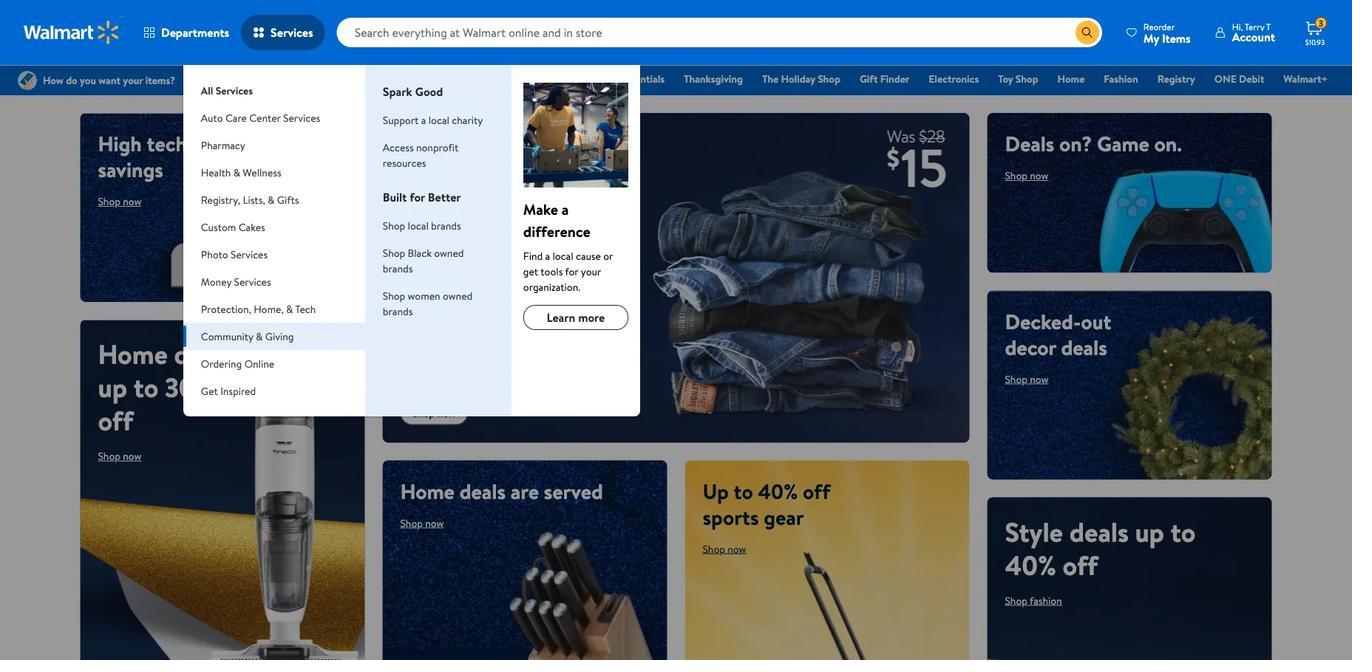 Task type: vqa. For each thing, say whether or not it's contained in the screenshot.


Task type: locate. For each thing, give the bounding box(es) containing it.
2 horizontal spatial home
[[1058, 72, 1085, 86]]

deals inside home deals up to 30% off
[[174, 336, 233, 373]]

up inside home deals up to 30% off
[[98, 369, 127, 406]]

served
[[544, 477, 603, 506]]

2 vertical spatial home
[[400, 477, 455, 506]]

grocery
[[573, 72, 609, 86]]

&
[[611, 72, 618, 86], [233, 165, 240, 180], [268, 193, 275, 207], [286, 302, 293, 316], [256, 329, 263, 344]]

owned for shop black owned brands
[[434, 246, 464, 260]]

shop now link for deals on? game on.
[[1005, 169, 1049, 183]]

shop inside shop women owned brands
[[383, 289, 405, 303]]

black left friday
[[472, 72, 496, 86]]

custom
[[201, 220, 236, 234]]

photo services button
[[183, 241, 365, 268]]

on.
[[1154, 129, 1182, 158]]

deals right style
[[1069, 514, 1129, 551]]

1 vertical spatial a
[[562, 199, 569, 220]]

owned down shop local brands
[[434, 246, 464, 260]]

off for home deals up to 30% off
[[98, 402, 133, 439]]

organization.
[[523, 280, 580, 294]]

& for essentials
[[611, 72, 618, 86]]

off inside up to 40% off sports gear
[[803, 477, 830, 506]]

owned inside "shop black owned brands"
[[434, 246, 464, 260]]

deals inside "style deals up to 40% off"
[[1069, 514, 1129, 551]]

1 vertical spatial for
[[565, 264, 578, 279]]

now for deals on? game on.
[[1030, 169, 1049, 183]]

big!
[[506, 322, 582, 387]]

search icon image
[[1081, 27, 1093, 38]]

a right "support"
[[421, 113, 426, 127]]

shop women owned brands
[[383, 289, 472, 319]]

0 vertical spatial to
[[134, 369, 158, 406]]

protection, home, & tech
[[201, 302, 316, 316]]

0 vertical spatial off
[[98, 402, 133, 439]]

registry
[[1157, 72, 1195, 86]]

the holiday shop link
[[755, 71, 847, 87]]

2 vertical spatial to
[[1171, 514, 1196, 551]]

1 horizontal spatial off
[[803, 477, 830, 506]]

shop now for save big!
[[412, 406, 456, 421]]

0 horizontal spatial for
[[410, 189, 425, 206]]

access nonprofit resources link
[[383, 140, 458, 170]]

1 vertical spatial black
[[408, 246, 432, 260]]

a for make
[[562, 199, 569, 220]]

services for photo services
[[231, 247, 268, 262]]

0 horizontal spatial a
[[421, 113, 426, 127]]

huge
[[244, 129, 289, 158]]

& left the giving
[[256, 329, 263, 344]]

2 vertical spatial brands
[[383, 304, 413, 319]]

2 horizontal spatial to
[[1171, 514, 1196, 551]]

a up difference
[[562, 199, 569, 220]]

gifts,
[[192, 129, 239, 158]]

1 vertical spatial up
[[1135, 514, 1164, 551]]

a right find
[[545, 249, 550, 263]]

custom cakes
[[201, 220, 265, 234]]

shop now inside shop now link
[[412, 406, 456, 421]]

40% right up
[[758, 477, 798, 506]]

1 vertical spatial home
[[98, 336, 168, 373]]

brands down better
[[431, 218, 461, 233]]

learn more link
[[523, 305, 628, 330]]

40% inside up to 40% off sports gear
[[758, 477, 798, 506]]

Search search field
[[337, 18, 1102, 47]]

& right health
[[233, 165, 240, 180]]

toy
[[998, 72, 1013, 86]]

custom cakes button
[[183, 214, 365, 241]]

one
[[1214, 72, 1237, 86]]

or
[[603, 249, 613, 263]]

0 vertical spatial local
[[429, 113, 449, 127]]

shop local brands link
[[383, 218, 461, 233]]

0 horizontal spatial 40%
[[758, 477, 798, 506]]

& left 'gifts'
[[268, 193, 275, 207]]

shop local brands
[[383, 218, 461, 233]]

2 horizontal spatial off
[[1063, 547, 1098, 584]]

0 horizontal spatial off
[[98, 402, 133, 439]]

0 vertical spatial black
[[472, 72, 496, 86]]

deals right 'decor'
[[1061, 333, 1107, 362]]

2 vertical spatial off
[[1063, 547, 1098, 584]]

off inside home deals up to 30% off
[[98, 402, 133, 439]]

terry
[[1245, 20, 1264, 33]]

1 vertical spatial 40%
[[1005, 547, 1056, 584]]

& for wellness
[[233, 165, 240, 180]]

toy shop
[[998, 72, 1038, 86]]

local up nonprofit
[[429, 113, 449, 127]]

& left tech
[[286, 302, 293, 316]]

community & giving button
[[183, 323, 365, 350]]

better
[[428, 189, 461, 206]]

services inside dropdown button
[[271, 24, 313, 41]]

1 horizontal spatial 40%
[[1005, 547, 1056, 584]]

services up protection, home, & tech
[[234, 275, 271, 289]]

your
[[581, 264, 601, 279]]

services up all services link
[[271, 24, 313, 41]]

owned for shop women owned brands
[[443, 289, 472, 303]]

cakes
[[239, 220, 265, 234]]

shop fashion link
[[1005, 594, 1062, 608]]

shop now
[[1005, 169, 1049, 183], [98, 194, 141, 209], [1005, 372, 1049, 387], [412, 406, 456, 421], [98, 449, 141, 464], [400, 516, 444, 531], [703, 542, 746, 557]]

care
[[225, 111, 247, 125]]

owned right women at the top of the page
[[443, 289, 472, 303]]

home inside home deals up to 30% off
[[98, 336, 168, 373]]

2 horizontal spatial a
[[562, 199, 569, 220]]

1 vertical spatial owned
[[443, 289, 472, 303]]

now for save big!
[[437, 406, 456, 421]]

community & giving
[[201, 329, 294, 344]]

shop
[[818, 72, 840, 86], [1016, 72, 1038, 86], [1005, 169, 1027, 183], [98, 194, 120, 209], [383, 218, 405, 233], [383, 246, 405, 260], [383, 289, 405, 303], [1005, 372, 1027, 387], [412, 406, 435, 421], [98, 449, 120, 464], [400, 516, 423, 531], [703, 542, 725, 557], [1005, 594, 1027, 608]]

now
[[1030, 169, 1049, 183], [123, 194, 141, 209], [1030, 372, 1049, 387], [437, 406, 456, 421], [123, 449, 141, 464], [425, 516, 444, 531], [728, 542, 746, 557]]

local down built for better
[[408, 218, 429, 233]]

0 horizontal spatial home
[[98, 336, 168, 373]]

& inside 'dropdown button'
[[256, 329, 263, 344]]

services right center
[[283, 111, 320, 125]]

& right grocery
[[611, 72, 618, 86]]

deals right friday
[[529, 72, 553, 86]]

deals left the on?
[[1005, 129, 1054, 158]]

community & giving image
[[523, 83, 628, 188]]

the holiday shop
[[762, 72, 840, 86]]

1 vertical spatial local
[[408, 218, 429, 233]]

deals left are
[[460, 477, 506, 506]]

sports
[[703, 503, 759, 532]]

gift
[[860, 72, 878, 86]]

1 horizontal spatial home
[[400, 477, 455, 506]]

make
[[523, 199, 558, 220]]

services for all services
[[216, 83, 253, 98]]

brands up women at the top of the page
[[383, 261, 413, 276]]

brands down women at the top of the page
[[383, 304, 413, 319]]

1 horizontal spatial black
[[472, 72, 496, 86]]

shop now link for home deals are served
[[400, 516, 444, 531]]

services right all
[[216, 83, 253, 98]]

0 vertical spatial up
[[98, 369, 127, 406]]

for left your
[[565, 264, 578, 279]]

services down cakes
[[231, 247, 268, 262]]

to inside "style deals up to 40% off"
[[1171, 514, 1196, 551]]

protection,
[[201, 302, 251, 316]]

services button
[[241, 15, 325, 50]]

fashion link
[[1097, 71, 1145, 87]]

get inspired
[[201, 384, 256, 398]]

1 vertical spatial deals
[[1005, 129, 1054, 158]]

0 horizontal spatial up
[[98, 369, 127, 406]]

registry,
[[201, 193, 240, 207]]

up for style deals up to 40% off
[[1135, 514, 1164, 551]]

black inside "shop black owned brands"
[[408, 246, 432, 260]]

up inside "style deals up to 40% off"
[[1135, 514, 1164, 551]]

now for decked-out decor deals
[[1030, 372, 1049, 387]]

for
[[410, 189, 425, 206], [565, 264, 578, 279]]

auto
[[201, 111, 223, 125]]

save
[[400, 322, 495, 387]]

40% up shop fashion link
[[1005, 547, 1056, 584]]

departments button
[[132, 15, 241, 50]]

friday
[[498, 72, 526, 86]]

walmart image
[[24, 21, 120, 44]]

1 horizontal spatial to
[[734, 477, 753, 506]]

2 vertical spatial local
[[552, 249, 573, 263]]

brands inside "shop black owned brands"
[[383, 261, 413, 276]]

make a difference find a local cause or get tools for your organization.
[[523, 199, 613, 294]]

shop black owned brands link
[[383, 246, 464, 276]]

0 vertical spatial a
[[421, 113, 426, 127]]

0 vertical spatial owned
[[434, 246, 464, 260]]

access nonprofit resources
[[383, 140, 458, 170]]

nonprofit
[[416, 140, 458, 154]]

ordering online
[[201, 357, 274, 371]]

1 vertical spatial to
[[734, 477, 753, 506]]

ordering online button
[[183, 350, 365, 378]]

for inside make a difference find a local cause or get tools for your organization.
[[565, 264, 578, 279]]

3
[[1319, 17, 1323, 29]]

1 horizontal spatial for
[[565, 264, 578, 279]]

cause
[[576, 249, 601, 263]]

toy shop link
[[991, 71, 1045, 87]]

black down the shop local brands 'link'
[[408, 246, 432, 260]]

now for home deals are served
[[425, 516, 444, 531]]

1 horizontal spatial up
[[1135, 514, 1164, 551]]

shop now link for save big!
[[400, 402, 468, 426]]

owned inside shop women owned brands
[[443, 289, 472, 303]]

1 vertical spatial brands
[[383, 261, 413, 276]]

built
[[383, 189, 407, 206]]

decor
[[1005, 333, 1056, 362]]

the
[[762, 72, 779, 86]]

local inside make a difference find a local cause or get tools for your organization.
[[552, 249, 573, 263]]

& for giving
[[256, 329, 263, 344]]

1 vertical spatial off
[[803, 477, 830, 506]]

0 vertical spatial home
[[1058, 72, 1085, 86]]

$10.93
[[1305, 37, 1325, 47]]

off inside "style deals up to 40% off"
[[1063, 547, 1098, 584]]

shop fashion
[[1005, 594, 1062, 608]]

brands for women
[[383, 304, 413, 319]]

services
[[271, 24, 313, 41], [216, 83, 253, 98], [283, 111, 320, 125], [231, 247, 268, 262], [234, 275, 271, 289]]

local up tools
[[552, 249, 573, 263]]

to inside home deals up to 30% off
[[134, 369, 158, 406]]

0 vertical spatial 40%
[[758, 477, 798, 506]]

2 vertical spatial a
[[545, 249, 550, 263]]

for right built
[[410, 189, 425, 206]]

shop now link for high tech gifts, huge savings
[[98, 194, 141, 209]]

deals up "get" on the left of the page
[[174, 336, 233, 373]]

0 vertical spatial deals
[[529, 72, 553, 86]]

off for style deals up to 40% off
[[1063, 547, 1098, 584]]

registry link
[[1151, 71, 1202, 87]]

a for support
[[421, 113, 426, 127]]

money services
[[201, 275, 271, 289]]

get inspired button
[[183, 378, 365, 405]]

thanksgiving
[[684, 72, 743, 86]]

fashion
[[1104, 72, 1138, 86]]

brands inside shop women owned brands
[[383, 304, 413, 319]]

shop now link
[[1005, 169, 1049, 183], [98, 194, 141, 209], [1005, 372, 1049, 387], [400, 402, 468, 426], [98, 449, 141, 464], [400, 516, 444, 531], [703, 542, 746, 557]]

home
[[1058, 72, 1085, 86], [98, 336, 168, 373], [400, 477, 455, 506]]

get
[[201, 384, 218, 398]]

to for home
[[134, 369, 158, 406]]

0 horizontal spatial to
[[134, 369, 158, 406]]

0 horizontal spatial black
[[408, 246, 432, 260]]

learn
[[547, 310, 575, 326]]



Task type: describe. For each thing, give the bounding box(es) containing it.
protection, home, & tech button
[[183, 296, 365, 323]]

deals for home deals up to 30% off
[[174, 336, 233, 373]]

save big!
[[400, 322, 582, 387]]

online
[[244, 357, 274, 371]]

one debit link
[[1208, 71, 1271, 87]]

deals for home deals are served
[[460, 477, 506, 506]]

hi,
[[1232, 20, 1243, 33]]

shop now link for up to 40% off sports gear
[[703, 542, 746, 557]]

& inside dropdown button
[[268, 193, 275, 207]]

electronics link
[[922, 71, 986, 87]]

photo services
[[201, 247, 268, 262]]

shop now for home deals up to 30% off
[[98, 449, 141, 464]]

health & wellness button
[[183, 159, 365, 186]]

0 vertical spatial brands
[[431, 218, 461, 233]]

home for home deals are served
[[400, 477, 455, 506]]

Walmart Site-Wide search field
[[337, 18, 1102, 47]]

ordering
[[201, 357, 242, 371]]

walmart+
[[1284, 72, 1328, 86]]

reorder
[[1143, 20, 1175, 33]]

gift finder link
[[853, 71, 916, 87]]

registry, lists, & gifts
[[201, 193, 299, 207]]

black friday deals
[[472, 72, 553, 86]]

good
[[415, 84, 443, 100]]

tools
[[541, 264, 563, 279]]

finder
[[880, 72, 909, 86]]

tech
[[147, 129, 187, 158]]

30%
[[165, 369, 213, 406]]

inspired
[[220, 384, 256, 398]]

gifts
[[277, 193, 299, 207]]

one debit
[[1214, 72, 1264, 86]]

home for home deals up to 30% off
[[98, 336, 168, 373]]

shop now for up to 40% off sports gear
[[703, 542, 746, 557]]

grocery & essentials link
[[566, 71, 671, 87]]

services for money services
[[234, 275, 271, 289]]

thanksgiving link
[[677, 71, 750, 87]]

to inside up to 40% off sports gear
[[734, 477, 753, 506]]

now for home deals up to 30% off
[[123, 449, 141, 464]]

deals for style deals up to 40% off
[[1069, 514, 1129, 551]]

all services
[[201, 83, 253, 98]]

lists,
[[243, 193, 265, 207]]

0 vertical spatial for
[[410, 189, 425, 206]]

money services button
[[183, 268, 365, 296]]

debit
[[1239, 72, 1264, 86]]

home deals up to 30% off
[[98, 336, 233, 439]]

charity
[[452, 113, 483, 127]]

auto care center services button
[[183, 104, 365, 132]]

decked-
[[1005, 307, 1081, 336]]

now for up to 40% off sports gear
[[728, 542, 746, 557]]

brands for black
[[383, 261, 413, 276]]

up to 40% off sports gear
[[703, 477, 830, 532]]

support
[[383, 113, 419, 127]]

spark good
[[383, 84, 443, 100]]

home,
[[254, 302, 284, 316]]

1 horizontal spatial deals
[[1005, 129, 1054, 158]]

40% inside "style deals up to 40% off"
[[1005, 547, 1056, 584]]

my
[[1143, 30, 1159, 46]]

health
[[201, 165, 231, 180]]

shop women owned brands link
[[383, 289, 472, 319]]

black inside 'black friday deals' link
[[472, 72, 496, 86]]

tech
[[295, 302, 316, 316]]

departments
[[161, 24, 229, 41]]

resources
[[383, 156, 426, 170]]

giving
[[265, 329, 294, 344]]

photo
[[201, 247, 228, 262]]

holiday
[[781, 72, 815, 86]]

shop now link for decked-out decor deals
[[1005, 372, 1049, 387]]

are
[[511, 477, 539, 506]]

items
[[1162, 30, 1191, 46]]

shop now for deals on? game on.
[[1005, 169, 1049, 183]]

access
[[383, 140, 414, 154]]

support a local charity
[[383, 113, 483, 127]]

black friday deals link
[[465, 71, 560, 87]]

to for style
[[1171, 514, 1196, 551]]

gear
[[764, 503, 804, 532]]

deals inside decked-out decor deals
[[1061, 333, 1107, 362]]

shop now for decked-out decor deals
[[1005, 372, 1049, 387]]

now for high tech gifts, huge savings
[[123, 194, 141, 209]]

find
[[523, 249, 543, 263]]

high
[[98, 129, 142, 158]]

essentials
[[621, 72, 665, 86]]

1 horizontal spatial a
[[545, 249, 550, 263]]

shop now for high tech gifts, huge savings
[[98, 194, 141, 209]]

home deals are served
[[400, 477, 603, 506]]

gift finder
[[860, 72, 909, 86]]

all services link
[[183, 65, 365, 104]]

t
[[1266, 20, 1271, 33]]

learn more
[[547, 310, 605, 326]]

grocery & essentials
[[573, 72, 665, 86]]

shop now for home deals are served
[[400, 516, 444, 531]]

pharmacy button
[[183, 132, 365, 159]]

money
[[201, 275, 231, 289]]

up for home deals up to 30% off
[[98, 369, 127, 406]]

on?
[[1059, 129, 1092, 158]]

account
[[1232, 29, 1275, 45]]

electronics
[[929, 72, 979, 86]]

style
[[1005, 514, 1063, 551]]

fashion
[[1030, 594, 1062, 608]]

spark
[[383, 84, 412, 100]]

community
[[201, 329, 253, 344]]

shop inside "shop black owned brands"
[[383, 246, 405, 260]]

0 horizontal spatial deals
[[529, 72, 553, 86]]

home link
[[1051, 71, 1091, 87]]

wellness
[[243, 165, 281, 180]]

up
[[703, 477, 729, 506]]

shop now link for home deals up to 30% off
[[98, 449, 141, 464]]

home for home
[[1058, 72, 1085, 86]]



